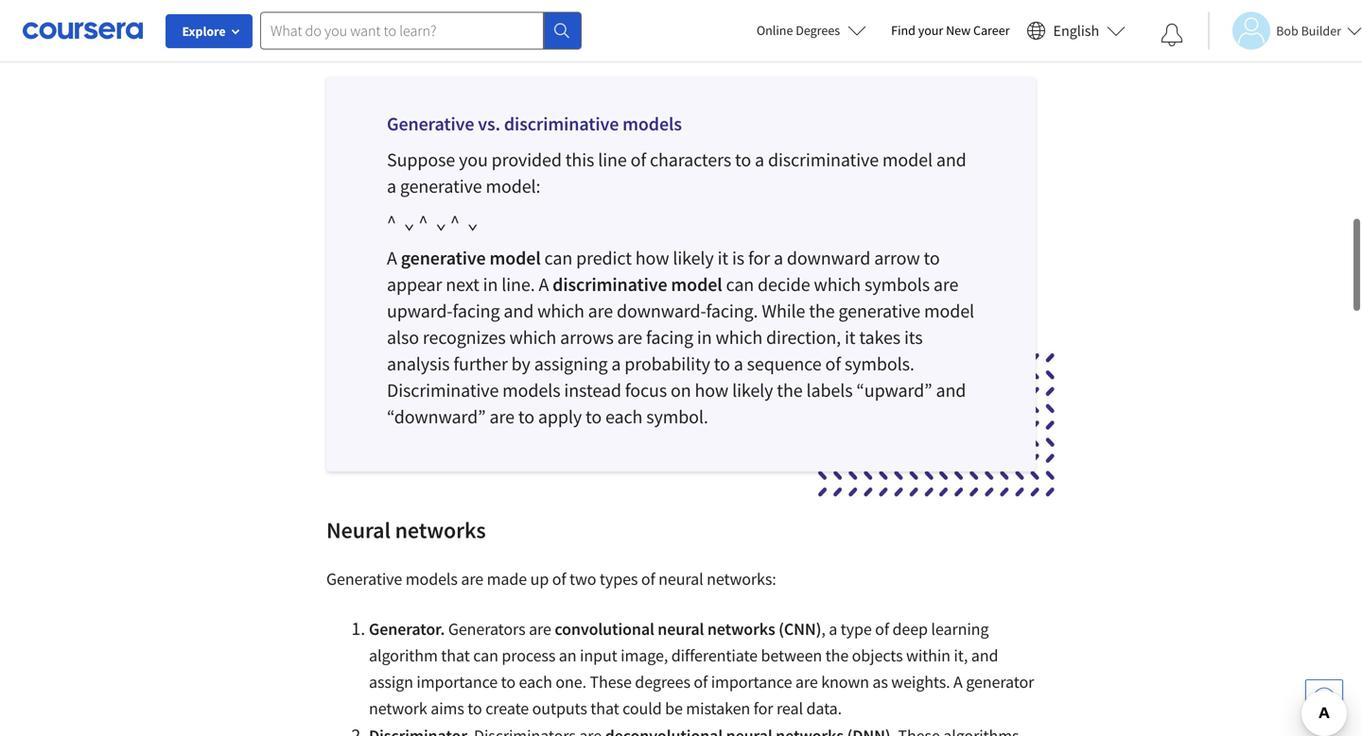 Task type: describe. For each thing, give the bounding box(es) containing it.
career
[[973, 22, 1010, 39]]

are up process
[[529, 619, 551, 640]]

find your new career link
[[882, 19, 1019, 43]]

a inside can predict how likely it is for a downward arrow to appear next in line. a
[[539, 273, 549, 297]]

are down the downward- at the top of the page
[[617, 326, 642, 350]]

2 vertical spatial discriminative
[[553, 273, 667, 297]]

between
[[761, 646, 822, 667]]

generator
[[966, 672, 1034, 693]]

online degrees button
[[741, 9, 882, 51]]

weights.
[[891, 672, 950, 693]]

two
[[569, 569, 596, 590]]

to down facing.
[[714, 352, 730, 376]]

labels
[[806, 379, 853, 403]]

its
[[904, 326, 923, 350]]

degrees
[[635, 672, 690, 693]]

for inside , a type of deep learning algorithm that can process an input image, differentiate between the objects within it, and assign importance to each one. these degrees of importance are known as weights. a generator network aims to create outputs that could be mistaken for real data.
[[754, 699, 773, 720]]

vs.
[[478, 112, 500, 136]]

focus
[[625, 379, 667, 403]]

symbols
[[865, 273, 930, 297]]

process
[[502, 646, 556, 667]]

differentiate
[[671, 646, 758, 667]]

objects
[[852, 646, 903, 667]]

neural
[[326, 516, 391, 545]]

find your new career
[[891, 22, 1010, 39]]

1 vertical spatial generative
[[401, 246, 486, 270]]

also
[[387, 326, 419, 350]]

could
[[623, 699, 662, 720]]

to left apply
[[518, 405, 534, 429]]

is
[[732, 246, 745, 270]]

,
[[821, 619, 826, 640]]

can predict how likely it is for a downward arrow to appear next in line. a
[[387, 246, 940, 297]]

show notifications image
[[1161, 24, 1184, 46]]

sequence
[[747, 352, 822, 376]]

in inside can decide which symbols are upward-facing and which are downward-facing. while the generative model also recognizes which arrows are facing in which direction, it takes its analysis further by assigning a probability to a sequence of symbols. discriminative models instead focus on how likely the labels "upward" and "downward" are to apply to each symbol.
[[697, 326, 712, 350]]

0 vertical spatial networks
[[395, 516, 486, 545]]

appear
[[387, 273, 442, 297]]

are left made
[[461, 569, 483, 590]]

^  ⌄ ^  ⌄ ^  ⌄
[[387, 210, 478, 234]]

type
[[841, 619, 872, 640]]

bob builder button
[[1208, 12, 1362, 50]]

it,
[[954, 646, 968, 667]]

real
[[777, 699, 803, 720]]

symbol.
[[646, 405, 708, 429]]

(cnn)
[[779, 619, 821, 640]]

as
[[873, 672, 888, 693]]

0 horizontal spatial facing
[[453, 299, 500, 323]]

analysis
[[387, 352, 450, 376]]

a inside can predict how likely it is for a downward arrow to appear next in line. a
[[774, 246, 783, 270]]

neural networks
[[326, 516, 486, 545]]

up
[[530, 569, 549, 590]]

symbols.
[[845, 352, 915, 376]]

suppose
[[387, 148, 455, 172]]

likely inside can decide which symbols are upward-facing and which are downward-facing. while the generative model also recognizes which arrows are facing in which direction, it takes its analysis further by assigning a probability to a sequence of symbols. discriminative models instead focus on how likely the labels "upward" and "downward" are to apply to each symbol.
[[732, 379, 773, 403]]

1 vertical spatial neural
[[658, 619, 704, 640]]

help center image
[[1313, 688, 1336, 710]]

What do you want to learn? text field
[[260, 12, 544, 50]]

probability
[[625, 352, 710, 376]]

known
[[821, 672, 869, 693]]

downward-
[[617, 299, 706, 323]]

takes
[[859, 326, 901, 350]]

outputs
[[532, 699, 587, 720]]

you
[[459, 148, 488, 172]]

2 ⌄ from the left
[[435, 210, 447, 234]]

aims
[[431, 699, 464, 720]]

and inside , a type of deep learning algorithm that can process an input image, differentiate between the objects within it, and assign importance to each one. these degrees of importance are known as weights. a generator network aims to create outputs that could be mistaken for real data.
[[971, 646, 998, 667]]

0 horizontal spatial that
[[441, 646, 470, 667]]

next
[[446, 273, 479, 297]]

a right characters
[[755, 148, 764, 172]]

apply
[[538, 405, 582, 429]]

english button
[[1019, 0, 1133, 61]]

to inside can predict how likely it is for a downward arrow to appear next in line. a
[[924, 246, 940, 270]]

discriminative
[[387, 379, 499, 403]]

are up arrows
[[588, 299, 613, 323]]

generative inside can decide which symbols are upward-facing and which are downward-facing. while the generative model also recognizes which arrows are facing in which direction, it takes its analysis further by assigning a probability to a sequence of symbols. discriminative models instead focus on how likely the labels "upward" and "downward" are to apply to each symbol.
[[839, 299, 921, 323]]

which down facing.
[[716, 326, 763, 350]]

a up instead
[[611, 352, 621, 376]]

models inside can decide which symbols are upward-facing and which are downward-facing. while the generative model also recognizes which arrows are facing in which direction, it takes its analysis further by assigning a probability to a sequence of symbols. discriminative models instead focus on how likely the labels "upward" and "downward" are to apply to each symbol.
[[502, 379, 560, 403]]

3 ⌄ from the left
[[467, 210, 478, 234]]

coursera image
[[23, 15, 143, 46]]

2 horizontal spatial models
[[623, 112, 682, 136]]

to up "create"
[[501, 672, 516, 693]]

data.
[[806, 699, 842, 720]]

facing.
[[706, 299, 758, 323]]

0 vertical spatial discriminative
[[504, 112, 619, 136]]

a down suppose
[[387, 175, 396, 198]]

which up arrows
[[537, 299, 584, 323]]

image,
[[621, 646, 668, 667]]

how inside can decide which symbols are upward-facing and which are downward-facing. while the generative model also recognizes which arrows are facing in which direction, it takes its analysis further by assigning a probability to a sequence of symbols. discriminative models instead focus on how likely the labels "upward" and "downward" are to apply to each symbol.
[[695, 379, 729, 403]]

new
[[946, 22, 971, 39]]

how inside can predict how likely it is for a downward arrow to appear next in line. a
[[635, 246, 669, 270]]

it inside can predict how likely it is for a downward arrow to appear next in line. a
[[718, 246, 728, 270]]

can inside , a type of deep learning algorithm that can process an input image, differentiate between the objects within it, and assign importance to each one. these degrees of importance are known as weights. a generator network aims to create outputs that could be mistaken for real data.
[[473, 646, 498, 667]]

generator.
[[369, 619, 445, 640]]

arrow
[[874, 246, 920, 270]]

on
[[671, 379, 691, 403]]

online degrees
[[757, 22, 840, 39]]

arrows
[[560, 326, 614, 350]]

1 importance from the left
[[417, 672, 498, 693]]

are inside , a type of deep learning algorithm that can process an input image, differentiate between the objects within it, and assign importance to each one. these degrees of importance are known as weights. a generator network aims to create outputs that could be mistaken for real data.
[[795, 672, 818, 693]]

each inside can decide which symbols are upward-facing and which are downward-facing. while the generative model also recognizes which arrows are facing in which direction, it takes its analysis further by assigning a probability to a sequence of symbols. discriminative models instead focus on how likely the labels "upward" and "downward" are to apply to each symbol.
[[605, 405, 643, 429]]

decide
[[758, 273, 810, 297]]

your
[[918, 22, 943, 39]]

0 vertical spatial neural
[[659, 569, 703, 590]]



Task type: vqa. For each thing, say whether or not it's contained in the screenshot.
further at left
yes



Task type: locate. For each thing, give the bounding box(es) containing it.
a up decide
[[774, 246, 783, 270]]

facing
[[453, 299, 500, 323], [646, 326, 693, 350]]

2 horizontal spatial ⌄
[[467, 210, 478, 234]]

None search field
[[260, 12, 582, 50]]

1 horizontal spatial models
[[502, 379, 560, 403]]

facing up recognizes on the left of page
[[453, 299, 500, 323]]

0 vertical spatial the
[[809, 299, 835, 323]]

1 horizontal spatial networks
[[707, 619, 775, 640]]

0 vertical spatial generative
[[400, 175, 482, 198]]

in inside can predict how likely it is for a downward arrow to appear next in line. a
[[483, 273, 498, 297]]

1 horizontal spatial a
[[539, 273, 549, 297]]

1 vertical spatial networks
[[707, 619, 775, 640]]

english
[[1053, 21, 1099, 40]]

provided
[[492, 148, 562, 172]]

each inside , a type of deep learning algorithm that can process an input image, differentiate between the objects within it, and assign importance to each one. these degrees of importance are known as weights. a generator network aims to create outputs that could be mistaken for real data.
[[519, 672, 552, 693]]

suppose you provided this line of characters to a discriminative model and a generative model:
[[387, 148, 966, 198]]

generative
[[400, 175, 482, 198], [401, 246, 486, 270], [839, 299, 921, 323]]

this
[[565, 148, 594, 172]]

generative vs. discriminative models
[[387, 112, 682, 136]]

the down sequence
[[777, 379, 803, 403]]

to right the arrow at the right top of page
[[924, 246, 940, 270]]

1 horizontal spatial how
[[695, 379, 729, 403]]

0 horizontal spatial importance
[[417, 672, 498, 693]]

a inside , a type of deep learning algorithm that can process an input image, differentiate between the objects within it, and assign importance to each one. these degrees of importance are known as weights. a generator network aims to create outputs that could be mistaken for real data.
[[954, 672, 963, 693]]

can down the generators
[[473, 646, 498, 667]]

0 vertical spatial how
[[635, 246, 669, 270]]

each down focus
[[605, 405, 643, 429]]

to down instead
[[586, 405, 602, 429]]

facing up the probability
[[646, 326, 693, 350]]

generative for generative vs. discriminative models
[[387, 112, 474, 136]]

generative inside suppose you provided this line of characters to a discriminative model and a generative model:
[[400, 175, 482, 198]]

2 vertical spatial a
[[954, 672, 963, 693]]

0 vertical spatial generative
[[387, 112, 474, 136]]

each
[[605, 405, 643, 429], [519, 672, 552, 693]]

importance up aims
[[417, 672, 498, 693]]

convolutional
[[555, 619, 654, 640]]

0 horizontal spatial a
[[387, 246, 397, 270]]

can for decide
[[726, 273, 754, 297]]

it left takes
[[845, 326, 856, 350]]

generative down neural
[[326, 569, 402, 590]]

0 horizontal spatial can
[[473, 646, 498, 667]]

can for predict
[[544, 246, 572, 270]]

1 vertical spatial can
[[726, 273, 754, 297]]

generative for generative models are made up of two types of neural networks:
[[326, 569, 402, 590]]

"upward"
[[856, 379, 932, 403]]

of inside can decide which symbols are upward-facing and which are downward-facing. while the generative model also recognizes which arrows are facing in which direction, it takes its analysis further by assigning a probability to a sequence of symbols. discriminative models instead focus on how likely the labels "upward" and "downward" are to apply to each symbol.
[[825, 352, 841, 376]]

1 horizontal spatial can
[[544, 246, 572, 270]]

0 horizontal spatial it
[[718, 246, 728, 270]]

how right on
[[695, 379, 729, 403]]

that
[[441, 646, 470, 667], [591, 699, 619, 720]]

model inside can decide which symbols are upward-facing and which are downward-facing. while the generative model also recognizes which arrows are facing in which direction, it takes its analysis further by assigning a probability to a sequence of symbols. discriminative models instead focus on how likely the labels "upward" and "downward" are to apply to each symbol.
[[924, 299, 974, 323]]

mistaken
[[686, 699, 750, 720]]

a right the ,
[[829, 619, 837, 640]]

networks up differentiate
[[707, 619, 775, 640]]

for left real
[[754, 699, 773, 720]]

generator. generators are convolutional neural networks (cnn)
[[369, 619, 821, 640]]

1 vertical spatial a
[[539, 273, 549, 297]]

networks:
[[707, 569, 776, 590]]

models down by
[[502, 379, 560, 403]]

"downward"
[[387, 405, 486, 429]]

generative up next
[[401, 246, 486, 270]]

it inside can decide which symbols are upward-facing and which are downward-facing. while the generative model also recognizes which arrows are facing in which direction, it takes its analysis further by assigning a probability to a sequence of symbols. discriminative models instead focus on how likely the labels "upward" and "downward" are to apply to each symbol.
[[845, 326, 856, 350]]

these
[[590, 672, 632, 693]]

1 horizontal spatial likely
[[732, 379, 773, 403]]

and
[[936, 148, 966, 172], [504, 299, 534, 323], [936, 379, 966, 403], [971, 646, 998, 667]]

algorithm
[[369, 646, 438, 667]]

likely down sequence
[[732, 379, 773, 403]]

the up direction,
[[809, 299, 835, 323]]

0 vertical spatial that
[[441, 646, 470, 667]]

that down 'these'
[[591, 699, 619, 720]]

1 horizontal spatial facing
[[646, 326, 693, 350]]

1 horizontal spatial in
[[697, 326, 712, 350]]

a up 'appear'
[[387, 246, 397, 270]]

instead
[[564, 379, 621, 403]]

be
[[665, 699, 683, 720]]

line
[[598, 148, 627, 172]]

1 vertical spatial the
[[777, 379, 803, 403]]

likely left "is"
[[673, 246, 714, 270]]

made
[[487, 569, 527, 590]]

0 horizontal spatial in
[[483, 273, 498, 297]]

can
[[544, 246, 572, 270], [726, 273, 754, 297], [473, 646, 498, 667]]

which down downward
[[814, 273, 861, 297]]

1 vertical spatial each
[[519, 672, 552, 693]]

2 horizontal spatial can
[[726, 273, 754, 297]]

to inside suppose you provided this line of characters to a discriminative model and a generative model:
[[735, 148, 751, 172]]

generative up suppose
[[387, 112, 474, 136]]

the inside , a type of deep learning algorithm that can process an input image, differentiate between the objects within it, and assign importance to each one. these degrees of importance are known as weights. a generator network aims to create outputs that could be mistaken for real data.
[[825, 646, 849, 667]]

create
[[485, 699, 529, 720]]

network
[[369, 699, 427, 720]]

types
[[600, 569, 638, 590]]

0 vertical spatial for
[[748, 246, 770, 270]]

generative down suppose
[[400, 175, 482, 198]]

upward-
[[387, 299, 453, 323]]

how
[[635, 246, 669, 270], [695, 379, 729, 403]]

direction,
[[766, 326, 841, 350]]

recognizes
[[423, 326, 506, 350]]

2 vertical spatial the
[[825, 646, 849, 667]]

a right line.
[[539, 273, 549, 297]]

0 vertical spatial models
[[623, 112, 682, 136]]

1 vertical spatial discriminative
[[768, 148, 879, 172]]

0 vertical spatial a
[[387, 246, 397, 270]]

and inside suppose you provided this line of characters to a discriminative model and a generative model:
[[936, 148, 966, 172]]

find
[[891, 22, 916, 39]]

2 importance from the left
[[711, 672, 792, 693]]

generators
[[448, 619, 526, 640]]

explore button
[[166, 14, 253, 48]]

discriminative inside suppose you provided this line of characters to a discriminative model and a generative model:
[[768, 148, 879, 172]]

neural left networks:
[[659, 569, 703, 590]]

to right aims
[[468, 699, 482, 720]]

of up labels
[[825, 352, 841, 376]]

networks right neural
[[395, 516, 486, 545]]

builder
[[1301, 22, 1341, 39]]

1 vertical spatial facing
[[646, 326, 693, 350]]

0 horizontal spatial each
[[519, 672, 552, 693]]

of down differentiate
[[694, 672, 708, 693]]

are down by
[[490, 405, 515, 429]]

deep
[[893, 619, 928, 640]]

models up characters
[[623, 112, 682, 136]]

predict
[[576, 246, 632, 270]]

a inside , a type of deep learning algorithm that can process an input image, differentiate between the objects within it, and assign importance to each one. these degrees of importance are known as weights. a generator network aims to create outputs that could be mistaken for real data.
[[829, 619, 837, 640]]

line.
[[502, 273, 535, 297]]

0 vertical spatial can
[[544, 246, 572, 270]]

to
[[735, 148, 751, 172], [924, 246, 940, 270], [714, 352, 730, 376], [518, 405, 534, 429], [586, 405, 602, 429], [501, 672, 516, 693], [468, 699, 482, 720]]

1 vertical spatial it
[[845, 326, 856, 350]]

⌄
[[404, 210, 415, 234], [435, 210, 447, 234], [467, 210, 478, 234]]

can decide which symbols are upward-facing and which are downward-facing. while the generative model also recognizes which arrows are facing in which direction, it takes its analysis further by assigning a probability to a sequence of symbols. discriminative models instead focus on how likely the labels "upward" and "downward" are to apply to each symbol.
[[387, 273, 974, 429]]

0 vertical spatial each
[[605, 405, 643, 429]]

of right up
[[552, 569, 566, 590]]

which up by
[[509, 326, 556, 350]]

a down it,
[[954, 672, 963, 693]]

that down the generators
[[441, 646, 470, 667]]

which
[[814, 273, 861, 297], [537, 299, 584, 323], [509, 326, 556, 350], [716, 326, 763, 350]]

0 horizontal spatial models
[[406, 569, 458, 590]]

likely
[[673, 246, 714, 270], [732, 379, 773, 403]]

are right symbols
[[934, 273, 959, 297]]

in
[[483, 273, 498, 297], [697, 326, 712, 350]]

importance up 'mistaken'
[[711, 672, 792, 693]]

1 vertical spatial generative
[[326, 569, 402, 590]]

0 horizontal spatial ⌄
[[404, 210, 415, 234]]

it
[[718, 246, 728, 270], [845, 326, 856, 350]]

2 horizontal spatial a
[[954, 672, 963, 693]]

can left predict
[[544, 246, 572, 270]]

by
[[511, 352, 531, 376]]

within
[[906, 646, 951, 667]]

assigning
[[534, 352, 608, 376]]

a left sequence
[[734, 352, 743, 376]]

1 vertical spatial that
[[591, 699, 619, 720]]

0 horizontal spatial how
[[635, 246, 669, 270]]

degrees
[[796, 22, 840, 39]]

discriminative
[[504, 112, 619, 136], [768, 148, 879, 172], [553, 273, 667, 297]]

a generative model
[[387, 246, 544, 270]]

1 horizontal spatial it
[[845, 326, 856, 350]]

can down "is"
[[726, 273, 754, 297]]

1 horizontal spatial each
[[605, 405, 643, 429]]

explore
[[182, 23, 226, 40]]

downward
[[787, 246, 871, 270]]

model
[[883, 148, 933, 172], [490, 246, 541, 270], [671, 273, 722, 297], [924, 299, 974, 323]]

the up known
[[825, 646, 849, 667]]

1 vertical spatial how
[[695, 379, 729, 403]]

further
[[453, 352, 508, 376]]

0 vertical spatial facing
[[453, 299, 500, 323]]

likely inside can predict how likely it is for a downward arrow to appear next in line. a
[[673, 246, 714, 270]]

0 vertical spatial likely
[[673, 246, 714, 270]]

of right types
[[641, 569, 655, 590]]

for
[[748, 246, 770, 270], [754, 699, 773, 720]]

discriminative model
[[553, 273, 726, 297]]

0 horizontal spatial networks
[[395, 516, 486, 545]]

while
[[762, 299, 805, 323]]

generative
[[387, 112, 474, 136], [326, 569, 402, 590]]

models
[[623, 112, 682, 136], [502, 379, 560, 403], [406, 569, 458, 590]]

for right "is"
[[748, 246, 770, 270]]

0 vertical spatial in
[[483, 273, 498, 297]]

2 vertical spatial models
[[406, 569, 458, 590]]

input
[[580, 646, 617, 667]]

model inside suppose you provided this line of characters to a discriminative model and a generative model:
[[883, 148, 933, 172]]

1 vertical spatial in
[[697, 326, 712, 350]]

to right characters
[[735, 148, 751, 172]]

characters
[[650, 148, 731, 172]]

1 vertical spatial for
[[754, 699, 773, 720]]

models down 'neural networks'
[[406, 569, 458, 590]]

bob
[[1276, 22, 1299, 39]]

generative models are made up of two types of neural networks:
[[326, 569, 776, 590]]

neural
[[659, 569, 703, 590], [658, 619, 704, 640]]

1 horizontal spatial importance
[[711, 672, 792, 693]]

2 vertical spatial generative
[[839, 299, 921, 323]]

how up discriminative model
[[635, 246, 669, 270]]

learning
[[931, 619, 989, 640]]

0 vertical spatial it
[[718, 246, 728, 270]]

one.
[[556, 672, 586, 693]]

bob builder
[[1276, 22, 1341, 39]]

it left "is"
[[718, 246, 728, 270]]

neural up differentiate
[[658, 619, 704, 640]]

each down process
[[519, 672, 552, 693]]

1 horizontal spatial that
[[591, 699, 619, 720]]

of right line
[[631, 148, 646, 172]]

in down facing.
[[697, 326, 712, 350]]

of right type
[[875, 619, 889, 640]]

generative up takes
[[839, 299, 921, 323]]

in left line.
[[483, 273, 498, 297]]

for inside can predict how likely it is for a downward arrow to appear next in line. a
[[748, 246, 770, 270]]

an
[[559, 646, 577, 667]]

1 ⌄ from the left
[[404, 210, 415, 234]]

2 vertical spatial can
[[473, 646, 498, 667]]

are
[[934, 273, 959, 297], [588, 299, 613, 323], [617, 326, 642, 350], [490, 405, 515, 429], [461, 569, 483, 590], [529, 619, 551, 640], [795, 672, 818, 693]]

can inside can predict how likely it is for a downward arrow to appear next in line. a
[[544, 246, 572, 270]]

are down between
[[795, 672, 818, 693]]

0 horizontal spatial likely
[[673, 246, 714, 270]]

1 vertical spatial likely
[[732, 379, 773, 403]]

1 horizontal spatial ⌄
[[435, 210, 447, 234]]

1 vertical spatial models
[[502, 379, 560, 403]]

, a type of deep learning algorithm that can process an input image, differentiate between the objects within it, and assign importance to each one. these degrees of importance are known as weights. a generator network aims to create outputs that could be mistaken for real data.
[[369, 619, 1034, 720]]

of inside suppose you provided this line of characters to a discriminative model and a generative model:
[[631, 148, 646, 172]]

can inside can decide which symbols are upward-facing and which are downward-facing. while the generative model also recognizes which arrows are facing in which direction, it takes its analysis further by assigning a probability to a sequence of symbols. discriminative models instead focus on how likely the labels "upward" and "downward" are to apply to each symbol.
[[726, 273, 754, 297]]



